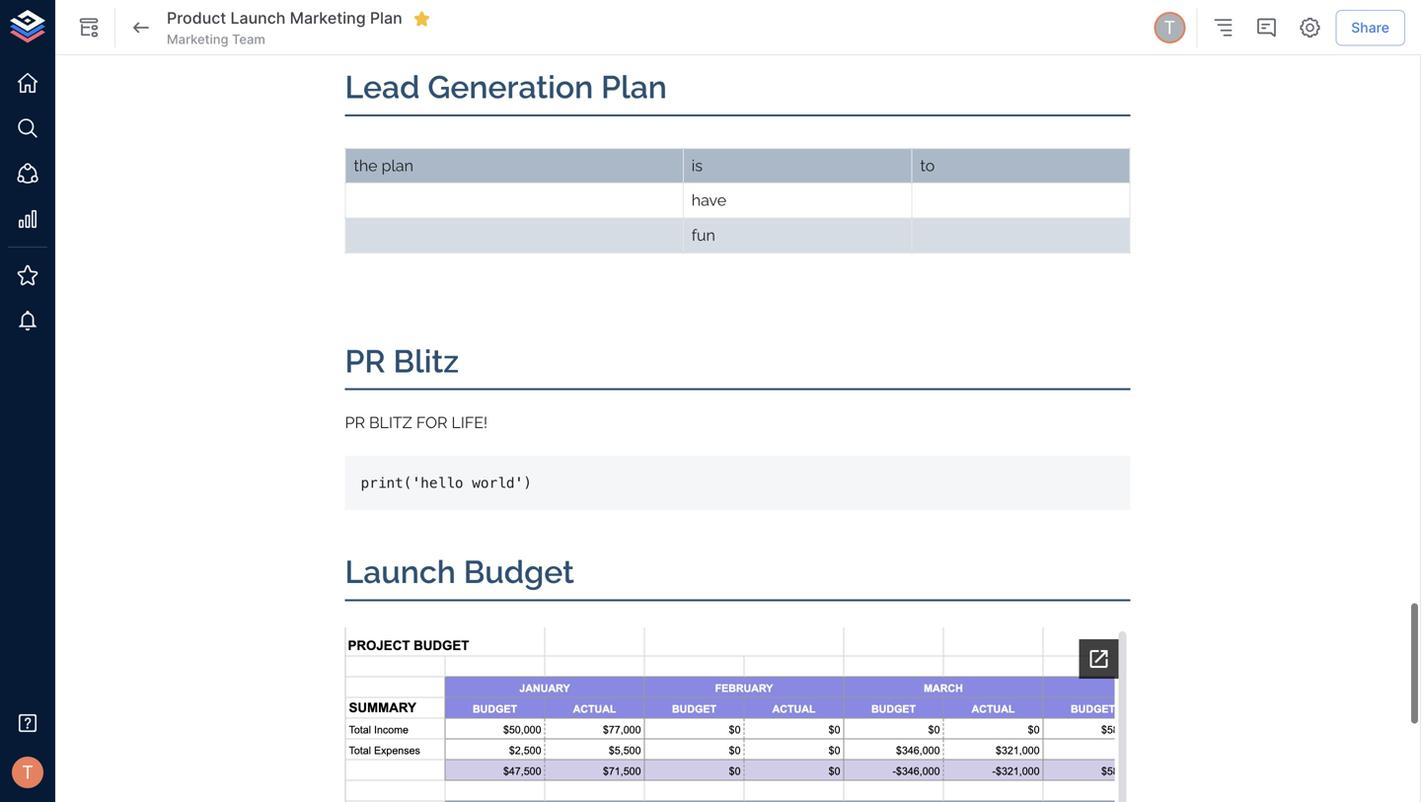 Task type: locate. For each thing, give the bounding box(es) containing it.
world')
[[472, 475, 532, 492]]

launch
[[230, 9, 286, 28], [345, 554, 456, 591]]

1 vertical spatial t
[[22, 762, 33, 783]]

print('hello
[[361, 475, 463, 492]]

marketing down product
[[167, 31, 228, 47]]

0 horizontal spatial marketing
[[167, 31, 228, 47]]

comments image
[[1255, 16, 1278, 39]]

1 vertical spatial pr
[[345, 414, 365, 432]]

1 vertical spatial t button
[[6, 751, 49, 794]]

1 vertical spatial launch
[[345, 554, 456, 591]]

marketing up lead
[[290, 9, 366, 28]]

1 horizontal spatial t button
[[1151, 9, 1188, 46]]

pr left blitz at the bottom left
[[345, 414, 365, 432]]

0 horizontal spatial plan
[[370, 9, 402, 28]]

0 vertical spatial plan
[[370, 9, 402, 28]]

settings image
[[1298, 16, 1322, 39]]

0 vertical spatial pr
[[345, 343, 385, 380]]

2 pr from the top
[[345, 414, 365, 432]]

marketing
[[290, 9, 366, 28], [167, 31, 228, 47]]

1 horizontal spatial marketing
[[290, 9, 366, 28]]

t button
[[1151, 9, 1188, 46], [6, 751, 49, 794]]

t
[[1164, 17, 1175, 38], [22, 762, 33, 783]]

0 horizontal spatial t
[[22, 762, 33, 783]]

table of contents image
[[1211, 16, 1235, 39]]

lead
[[345, 68, 420, 105]]

launch up "team"
[[230, 9, 286, 28]]

plan
[[370, 9, 402, 28], [601, 68, 667, 105]]

pr
[[345, 343, 385, 380], [345, 414, 365, 432]]

1 pr from the top
[[345, 343, 385, 380]]

launch budget
[[345, 554, 574, 591]]

pr blitz
[[345, 343, 459, 380]]

launch down print('hello
[[345, 554, 456, 591]]

print('hello world')
[[361, 475, 532, 492]]

marketing inside marketing team link
[[167, 31, 228, 47]]

0 vertical spatial t
[[1164, 17, 1175, 38]]

0 horizontal spatial t button
[[6, 751, 49, 794]]

remove favorite image
[[413, 10, 431, 28]]

show wiki image
[[77, 16, 101, 39]]

product
[[167, 9, 226, 28]]

pr for pr blitz
[[345, 343, 385, 380]]

plan
[[382, 156, 413, 174]]

budget
[[464, 554, 574, 591]]

0 vertical spatial launch
[[230, 9, 286, 28]]

pr left blitz
[[345, 343, 385, 380]]

t for t button to the right
[[1164, 17, 1175, 38]]

t for bottom t button
[[22, 762, 33, 783]]

1 vertical spatial plan
[[601, 68, 667, 105]]

0 vertical spatial t button
[[1151, 9, 1188, 46]]

blitz
[[393, 343, 459, 380]]

product launch marketing plan
[[167, 9, 402, 28]]

for
[[416, 414, 448, 432]]

is
[[692, 156, 703, 174]]

marketing team link
[[167, 30, 265, 48]]

1 horizontal spatial launch
[[345, 554, 456, 591]]

team
[[232, 31, 265, 47]]

1 vertical spatial marketing
[[167, 31, 228, 47]]

life!
[[452, 414, 488, 432]]

pr blitz for life!
[[345, 414, 488, 432]]

1 horizontal spatial t
[[1164, 17, 1175, 38]]



Task type: vqa. For each thing, say whether or not it's contained in the screenshot.
Comments 'ICON'
yes



Task type: describe. For each thing, give the bounding box(es) containing it.
0 vertical spatial marketing
[[290, 9, 366, 28]]

share button
[[1335, 10, 1405, 46]]

pr for pr blitz for life!
[[345, 414, 365, 432]]

go back image
[[129, 16, 153, 39]]

0 horizontal spatial launch
[[230, 9, 286, 28]]

fun
[[692, 226, 715, 244]]

blitz
[[369, 414, 412, 432]]

generation
[[428, 68, 593, 105]]

share
[[1351, 19, 1389, 36]]

marketing team
[[167, 31, 265, 47]]

1 horizontal spatial plan
[[601, 68, 667, 105]]

lead generation plan
[[345, 68, 667, 105]]

the plan
[[354, 156, 413, 174]]

the
[[354, 156, 378, 174]]

have
[[692, 191, 726, 209]]

to
[[920, 156, 935, 174]]



